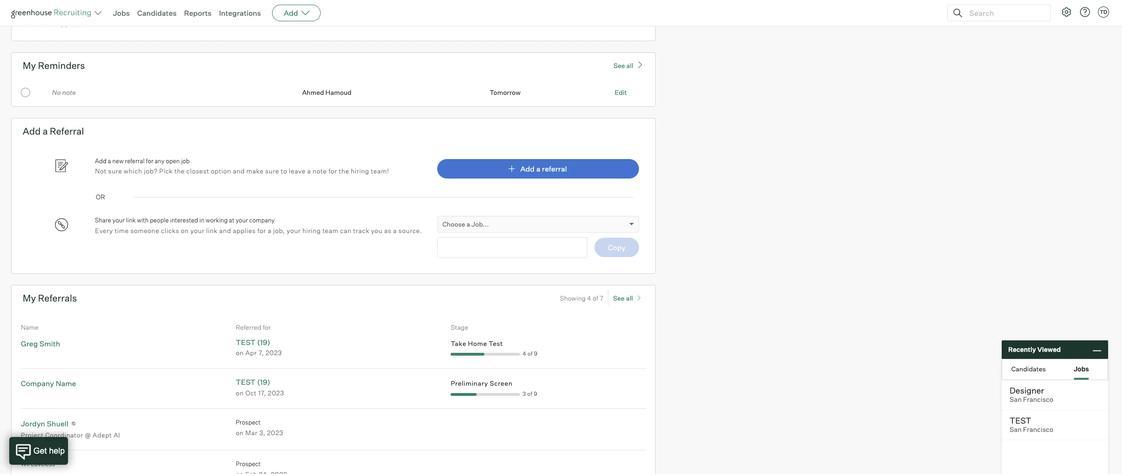 Task type: locate. For each thing, give the bounding box(es) containing it.
see right 7
[[613, 295, 625, 302]]

san down the "designer san francisco"
[[1010, 426, 1022, 434]]

0 horizontal spatial name
[[21, 324, 38, 332]]

san inside the "designer san francisco"
[[1010, 396, 1022, 404]]

1 vertical spatial francisco
[[1024, 426, 1054, 434]]

for right leave
[[329, 167, 337, 175]]

sure right make
[[265, 167, 279, 175]]

1 vertical spatial 4
[[523, 351, 527, 358]]

9 for greg smith
[[534, 351, 538, 358]]

hiring left team!
[[351, 167, 369, 175]]

test up oct
[[236, 378, 256, 387]]

1 vertical spatial test
[[236, 378, 256, 387]]

0 horizontal spatial sure
[[108, 167, 122, 175]]

0 vertical spatial francisco
[[1024, 396, 1054, 404]]

1 vertical spatial jobs
[[1074, 365, 1090, 373]]

of left 7
[[593, 295, 599, 302]]

choose a job...
[[443, 220, 489, 228]]

all up edit
[[627, 61, 634, 69]]

any
[[155, 157, 165, 165]]

name up greg
[[21, 324, 38, 332]]

and left make
[[233, 167, 245, 175]]

my reminders
[[23, 60, 85, 71]]

hiring left the team
[[303, 227, 321, 235]]

candidates right jobs link at the top left of page
[[137, 8, 177, 18]]

0 vertical spatial of
[[593, 295, 599, 302]]

0 vertical spatial name
[[21, 324, 38, 332]]

1 vertical spatial to
[[281, 167, 287, 175]]

candidates link
[[137, 8, 177, 18]]

on inside test (19) on oct 17, 2023
[[236, 389, 244, 397]]

1 vertical spatial candidates
[[1012, 365, 1046, 373]]

1 vertical spatial test (19) link
[[236, 378, 270, 387]]

all right 7
[[626, 295, 633, 302]]

referred for
[[236, 324, 271, 332]]

1 (19) from the top
[[257, 338, 270, 347]]

1 horizontal spatial jobs
[[1074, 365, 1090, 373]]

9 right 3 at bottom left
[[534, 391, 538, 398]]

see all for top 'see all' link
[[614, 61, 634, 69]]

name
[[21, 324, 38, 332], [56, 379, 76, 389]]

9
[[534, 351, 538, 358], [534, 391, 538, 398]]

hiring
[[351, 167, 369, 175], [303, 227, 321, 235]]

2 vertical spatial of
[[528, 391, 533, 398]]

to left "review."
[[95, 20, 101, 28]]

2 test (19) link from the top
[[236, 378, 270, 387]]

2023 inside test (19) on apr 7, 2023
[[266, 349, 282, 357]]

every
[[95, 227, 113, 235]]

company
[[21, 379, 54, 389]]

1 horizontal spatial note
[[313, 167, 327, 175]]

my left 'referrals'
[[23, 293, 36, 304]]

1 vertical spatial name
[[56, 379, 76, 389]]

1 vertical spatial prospect
[[236, 461, 261, 468]]

designer
[[1010, 386, 1045, 396]]

1 horizontal spatial link
[[206, 227, 218, 235]]

for right referred at the left bottom of the page
[[263, 324, 271, 332]]

0 horizontal spatial jobs
[[113, 8, 130, 18]]

add a referral button
[[438, 159, 639, 179]]

people
[[150, 217, 169, 224]]

1 francisco from the top
[[1024, 396, 1054, 404]]

2023 inside test (19) on oct 17, 2023
[[268, 389, 284, 397]]

preliminary
[[451, 380, 488, 388]]

None text field
[[438, 238, 587, 258]]

1 vertical spatial san
[[1010, 426, 1022, 434]]

1 vertical spatial all
[[626, 295, 633, 302]]

ai
[[114, 432, 120, 439]]

2 san from the top
[[1010, 426, 1022, 434]]

(19)
[[257, 338, 270, 347], [257, 378, 270, 387]]

of right 3 at bottom left
[[528, 391, 533, 398]]

0 vertical spatial see
[[614, 61, 625, 69]]

see all link up edit
[[614, 60, 644, 69]]

and down at
[[219, 227, 231, 235]]

for down company at the left of page
[[257, 227, 266, 235]]

san
[[1010, 396, 1022, 404], [1010, 426, 1022, 434]]

1 vertical spatial see all
[[613, 295, 633, 302]]

note right no
[[62, 88, 76, 96]]

add inside the add a new referral for any open job not sure which job? pick the closest option and make sure to leave a note for the hiring team!
[[95, 157, 106, 165]]

see
[[614, 61, 625, 69], [613, 295, 625, 302]]

0 horizontal spatial link
[[126, 217, 136, 224]]

4 up 3 at bottom left
[[523, 351, 527, 358]]

9 for company name
[[534, 391, 538, 398]]

(19) for greg smith
[[257, 338, 270, 347]]

test (19) link for company name
[[236, 378, 270, 387]]

2 prospect from the top
[[236, 461, 261, 468]]

(19) inside test (19) on oct 17, 2023
[[257, 378, 270, 387]]

apr
[[246, 349, 257, 357]]

link
[[126, 217, 136, 224], [206, 227, 218, 235]]

1 vertical spatial 9
[[534, 391, 538, 398]]

0 vertical spatial 2023
[[266, 349, 282, 357]]

test (19) link up oct
[[236, 378, 270, 387]]

prospect inside prospect on mar 3, 2023
[[236, 419, 261, 427]]

1 horizontal spatial 4
[[587, 295, 592, 302]]

source.
[[399, 227, 422, 235]]

your up time
[[113, 217, 125, 224]]

test (19) link
[[236, 338, 270, 347], [236, 378, 270, 387]]

0 horizontal spatial referral
[[125, 157, 145, 165]]

1 horizontal spatial name
[[56, 379, 76, 389]]

0 horizontal spatial and
[[219, 227, 231, 235]]

(19) up the 7,
[[257, 338, 270, 347]]

of up the 3 of 9
[[528, 351, 533, 358]]

0 vertical spatial 9
[[534, 351, 538, 358]]

0 horizontal spatial candidates
[[137, 8, 177, 18]]

sure
[[108, 167, 122, 175], [265, 167, 279, 175]]

1 san from the top
[[1010, 396, 1022, 404]]

test inside test (19) on oct 17, 2023
[[236, 378, 256, 387]]

see all up edit
[[614, 61, 634, 69]]

to left leave
[[281, 167, 287, 175]]

loveless
[[31, 461, 55, 468]]

0 vertical spatial see all link
[[614, 60, 644, 69]]

of
[[593, 295, 599, 302], [528, 351, 533, 358], [528, 391, 533, 398]]

see all link right 7
[[613, 290, 644, 307]]

you
[[371, 227, 383, 235]]

2 vertical spatial test
[[1010, 416, 1032, 426]]

add inside popup button
[[284, 8, 298, 18]]

edit link
[[615, 88, 627, 96]]

you
[[21, 20, 32, 28]]

referred
[[236, 324, 262, 332]]

2 francisco from the top
[[1024, 426, 1054, 434]]

add inside button
[[521, 164, 535, 174]]

francisco for designer
[[1024, 396, 1054, 404]]

preliminary screen
[[451, 380, 513, 388]]

team!
[[371, 167, 389, 175]]

7,
[[259, 349, 264, 357]]

in
[[200, 217, 205, 224]]

the down job
[[174, 167, 185, 175]]

note right leave
[[313, 167, 327, 175]]

my for my referrals
[[23, 293, 36, 304]]

0 horizontal spatial to
[[95, 20, 101, 28]]

referral
[[125, 157, 145, 165], [542, 164, 567, 174]]

1 horizontal spatial sure
[[265, 167, 279, 175]]

candidates
[[137, 8, 177, 18], [1012, 365, 1046, 373]]

0 horizontal spatial hiring
[[303, 227, 321, 235]]

name right company
[[56, 379, 76, 389]]

francisco inside test san francisco
[[1024, 426, 1054, 434]]

0 vertical spatial and
[[233, 167, 245, 175]]

sure down the new
[[108, 167, 122, 175]]

test (19) link up apr
[[236, 338, 270, 347]]

prospect on mar 3, 2023
[[236, 419, 284, 437]]

(19) inside test (19) on apr 7, 2023
[[257, 338, 270, 347]]

1 horizontal spatial and
[[233, 167, 245, 175]]

2 my from the top
[[23, 293, 36, 304]]

test for company name
[[236, 378, 256, 387]]

0 vertical spatial prospect
[[236, 419, 261, 427]]

0 vertical spatial test
[[236, 338, 256, 347]]

1 vertical spatial of
[[528, 351, 533, 358]]

1 vertical spatial see
[[613, 295, 625, 302]]

test for greg smith
[[236, 338, 256, 347]]

edit
[[615, 88, 627, 96]]

to
[[95, 20, 101, 28], [281, 167, 287, 175]]

job
[[181, 157, 190, 165]]

add for add a referral
[[521, 164, 535, 174]]

0 vertical spatial test (19) link
[[236, 338, 270, 347]]

job,
[[273, 227, 285, 235]]

see all link
[[614, 60, 644, 69], [613, 290, 644, 307]]

0 vertical spatial 4
[[587, 295, 592, 302]]

test down the "designer san francisco"
[[1010, 416, 1032, 426]]

on
[[181, 227, 189, 235], [236, 349, 244, 357], [236, 389, 244, 397], [236, 429, 244, 437]]

2023 right 3,
[[267, 429, 284, 437]]

2023 for company name
[[268, 389, 284, 397]]

reminders
[[38, 60, 85, 71]]

0 vertical spatial hiring
[[351, 167, 369, 175]]

1 my from the top
[[23, 60, 36, 71]]

san inside test san francisco
[[1010, 426, 1022, 434]]

1 horizontal spatial hiring
[[351, 167, 369, 175]]

stage
[[451, 324, 468, 332]]

0 vertical spatial link
[[126, 217, 136, 224]]

add for add
[[284, 8, 298, 18]]

0 vertical spatial candidates
[[137, 8, 177, 18]]

francisco inside the "designer san francisco"
[[1024, 396, 1054, 404]]

at
[[229, 217, 235, 224]]

link left with
[[126, 217, 136, 224]]

prospect
[[236, 419, 261, 427], [236, 461, 261, 468]]

for left any
[[146, 157, 153, 165]]

company name link
[[21, 379, 76, 389]]

choose
[[443, 220, 465, 228]]

note inside the add a new referral for any open job not sure which job? pick the closest option and make sure to leave a note for the hiring team!
[[313, 167, 327, 175]]

tab list
[[1003, 360, 1108, 380]]

configure image
[[1062, 6, 1073, 18]]

tab list containing candidates
[[1003, 360, 1108, 380]]

see all right 7
[[613, 295, 633, 302]]

2 vertical spatial 2023
[[267, 429, 284, 437]]

1 horizontal spatial to
[[281, 167, 287, 175]]

or
[[96, 193, 105, 201]]

(19) up 17,
[[257, 378, 270, 387]]

san up test san francisco
[[1010, 396, 1022, 404]]

0 vertical spatial see all
[[614, 61, 634, 69]]

link down working
[[206, 227, 218, 235]]

recently
[[1009, 346, 1037, 354]]

0 vertical spatial note
[[62, 88, 76, 96]]

note
[[62, 88, 76, 96], [313, 167, 327, 175]]

4 left 7
[[587, 295, 592, 302]]

2023 right 17,
[[268, 389, 284, 397]]

1 vertical spatial note
[[313, 167, 327, 175]]

referral
[[50, 125, 84, 137]]

0 horizontal spatial the
[[174, 167, 185, 175]]

1 vertical spatial my
[[23, 293, 36, 304]]

2 (19) from the top
[[257, 378, 270, 387]]

the left team!
[[339, 167, 349, 175]]

all
[[627, 61, 634, 69], [626, 295, 633, 302]]

add a new referral for any open job not sure which job? pick the closest option and make sure to leave a note for the hiring team!
[[95, 157, 389, 175]]

1 horizontal spatial referral
[[542, 164, 567, 174]]

francisco down the "designer san francisco"
[[1024, 426, 1054, 434]]

test up apr
[[236, 338, 256, 347]]

someone
[[130, 227, 159, 235]]

my for my reminders
[[23, 60, 36, 71]]

candidates down recently viewed
[[1012, 365, 1046, 373]]

0 vertical spatial san
[[1010, 396, 1022, 404]]

following image
[[71, 421, 76, 427]]

9 up the 3 of 9
[[534, 351, 538, 358]]

1 vertical spatial hiring
[[303, 227, 321, 235]]

francisco up test san francisco
[[1024, 396, 1054, 404]]

on left apr
[[236, 349, 244, 357]]

test inside test (19) on apr 7, 2023
[[236, 338, 256, 347]]

tomorrow
[[490, 88, 521, 96]]

and inside share your link with people interested in working at your company every time someone clicks on your link and applies for a job, your hiring team can track you as a source.
[[219, 227, 231, 235]]

my left reminders
[[23, 60, 36, 71]]

2023 right the 7,
[[266, 349, 282, 357]]

1 horizontal spatial the
[[339, 167, 349, 175]]

pick
[[159, 167, 173, 175]]

ahmed hamoud
[[302, 88, 352, 96]]

on left mar at the left of the page
[[236, 429, 244, 437]]

1 vertical spatial 2023
[[268, 389, 284, 397]]

test inside test san francisco
[[1010, 416, 1032, 426]]

2 sure from the left
[[265, 167, 279, 175]]

0 vertical spatial my
[[23, 60, 36, 71]]

share your link with people interested in working at your company every time someone clicks on your link and applies for a job, your hiring team can track you as a source.
[[95, 217, 422, 235]]

add for add a referral
[[23, 125, 41, 137]]

1 horizontal spatial candidates
[[1012, 365, 1046, 373]]

2023 inside prospect on mar 3, 2023
[[267, 429, 284, 437]]

prospect up mar at the left of the page
[[236, 419, 261, 427]]

on left oct
[[236, 389, 244, 397]]

1 vertical spatial (19)
[[257, 378, 270, 387]]

company
[[249, 217, 275, 224]]

test (19) on oct 17, 2023
[[236, 378, 284, 397]]

prospect down mar at the left of the page
[[236, 461, 261, 468]]

on down interested at top left
[[181, 227, 189, 235]]

1 test (19) link from the top
[[236, 338, 270, 347]]

0 vertical spatial (19)
[[257, 338, 270, 347]]

1 prospect from the top
[[236, 419, 261, 427]]

1 vertical spatial and
[[219, 227, 231, 235]]

hiring inside the add a new referral for any open job not sure which job? pick the closest option and make sure to leave a note for the hiring team!
[[351, 167, 369, 175]]

see up edit
[[614, 61, 625, 69]]



Task type: describe. For each thing, give the bounding box(es) containing it.
wil loveless
[[21, 461, 55, 468]]

see all for bottommost 'see all' link
[[613, 295, 633, 302]]

0 vertical spatial to
[[95, 20, 101, 28]]

on inside test (19) on apr 7, 2023
[[236, 349, 244, 357]]

add a referral
[[23, 125, 84, 137]]

which
[[124, 167, 142, 175]]

2 the from the left
[[339, 167, 349, 175]]

to inside the add a new referral for any open job not sure which job? pick the closest option and make sure to leave a note for the hiring team!
[[281, 167, 287, 175]]

test
[[489, 340, 503, 348]]

referrals
[[38, 293, 77, 304]]

td button
[[1099, 6, 1110, 18]]

my referrals
[[23, 293, 77, 304]]

with
[[137, 217, 149, 224]]

your right at
[[236, 217, 248, 224]]

0 vertical spatial all
[[627, 61, 634, 69]]

reports
[[184, 8, 212, 18]]

francisco for test
[[1024, 426, 1054, 434]]

job?
[[144, 167, 158, 175]]

take home test
[[451, 340, 503, 348]]

coordinator
[[45, 432, 83, 439]]

wil
[[21, 461, 30, 468]]

3
[[523, 391, 526, 398]]

on inside prospect on mar 3, 2023
[[236, 429, 244, 437]]

make
[[247, 167, 264, 175]]

integrations link
[[219, 8, 261, 18]]

ahmed
[[302, 88, 324, 96]]

san for designer
[[1010, 396, 1022, 404]]

applications
[[58, 20, 94, 28]]

closest
[[186, 167, 209, 175]]

and inside the add a new referral for any open job not sure which job? pick the closest option and make sure to leave a note for the hiring team!
[[233, 167, 245, 175]]

designer san francisco
[[1010, 386, 1054, 404]]

can
[[340, 227, 352, 235]]

test (19) on apr 7, 2023
[[236, 338, 282, 357]]

referral inside the add a new referral for any open job not sure which job? pick the closest option and make sure to leave a note for the hiring team!
[[125, 157, 145, 165]]

17,
[[258, 389, 266, 397]]

1 the from the left
[[174, 167, 185, 175]]

test (19) link for greg smith
[[236, 338, 270, 347]]

greg smith link
[[21, 339, 60, 348]]

a inside button
[[537, 164, 541, 174]]

@
[[85, 432, 91, 439]]

greenhouse recruiting image
[[11, 7, 94, 19]]

greg
[[21, 339, 38, 348]]

home
[[468, 340, 487, 348]]

share
[[95, 217, 111, 224]]

of for smith
[[528, 351, 533, 358]]

add for add a new referral for any open job not sure which job? pick the closest option and make sure to leave a note for the hiring team!
[[95, 157, 106, 165]]

san for test
[[1010, 426, 1022, 434]]

0 horizontal spatial 4
[[523, 351, 527, 358]]

1 vertical spatial see all link
[[613, 290, 644, 307]]

1 vertical spatial link
[[206, 227, 218, 235]]

prospect for prospect
[[236, 461, 261, 468]]

leave
[[289, 167, 306, 175]]

add a referral link
[[438, 159, 639, 179]]

1 sure from the left
[[108, 167, 122, 175]]

2023 for greg smith
[[266, 349, 282, 357]]

no
[[49, 20, 56, 28]]

new
[[112, 157, 124, 165]]

greg smith
[[21, 339, 60, 348]]

track
[[353, 227, 370, 235]]

you have no applications to review.
[[21, 20, 124, 28]]

hamoud
[[326, 88, 352, 96]]

3 of 9
[[523, 391, 538, 398]]

company name
[[21, 379, 76, 389]]

ahmed hamoud link
[[302, 88, 352, 96]]

project coordinator @ adept ai
[[21, 432, 120, 439]]

test san francisco
[[1010, 416, 1054, 434]]

hiring inside share your link with people interested in working at your company every time someone clicks on your link and applies for a job, your hiring team can track you as a source.
[[303, 227, 321, 235]]

showing
[[560, 295, 586, 302]]

clicks
[[161, 227, 179, 235]]

smith
[[39, 339, 60, 348]]

job...
[[472, 220, 489, 228]]

of for name
[[528, 391, 533, 398]]

screen
[[490, 380, 513, 388]]

have
[[33, 20, 48, 28]]

on inside share your link with people interested in working at your company every time someone clicks on your link and applies for a job, your hiring team can track you as a source.
[[181, 227, 189, 235]]

time
[[115, 227, 129, 235]]

7
[[600, 295, 604, 302]]

referral inside button
[[542, 164, 567, 174]]

option
[[211, 167, 231, 175]]

applies
[[233, 227, 256, 235]]

viewed
[[1038, 346, 1061, 354]]

jordyn
[[21, 420, 45, 429]]

Search text field
[[968, 6, 1043, 20]]

mar
[[246, 429, 258, 437]]

your down in
[[191, 227, 205, 235]]

no
[[52, 88, 61, 96]]

jordyn shuell
[[21, 420, 68, 429]]

add button
[[272, 5, 321, 21]]

project
[[21, 432, 44, 439]]

your right 'job,'
[[287, 227, 301, 235]]

not
[[95, 167, 107, 175]]

showing 4 of 7
[[560, 295, 604, 302]]

recently viewed
[[1009, 346, 1061, 354]]

4 of 9
[[523, 351, 538, 358]]

for inside share your link with people interested in working at your company every time someone clicks on your link and applies for a job, your hiring team can track you as a source.
[[257, 227, 266, 235]]

0 vertical spatial jobs
[[113, 8, 130, 18]]

td
[[1100, 9, 1108, 15]]

jobs link
[[113, 8, 130, 18]]

(19) for company name
[[257, 378, 270, 387]]

open
[[166, 157, 180, 165]]

integrations
[[219, 8, 261, 18]]

td button
[[1097, 5, 1112, 19]]

adept
[[93, 432, 112, 439]]

0 horizontal spatial note
[[62, 88, 76, 96]]

reports link
[[184, 8, 212, 18]]

3,
[[259, 429, 265, 437]]

jordyn shuell link
[[21, 420, 68, 429]]

take
[[451, 340, 467, 348]]

prospect for prospect on mar 3, 2023
[[236, 419, 261, 427]]

add a referral
[[521, 164, 567, 174]]

as
[[384, 227, 392, 235]]

interested
[[170, 217, 198, 224]]

oct
[[246, 389, 257, 397]]



Task type: vqa. For each thing, say whether or not it's contained in the screenshot.
crave
no



